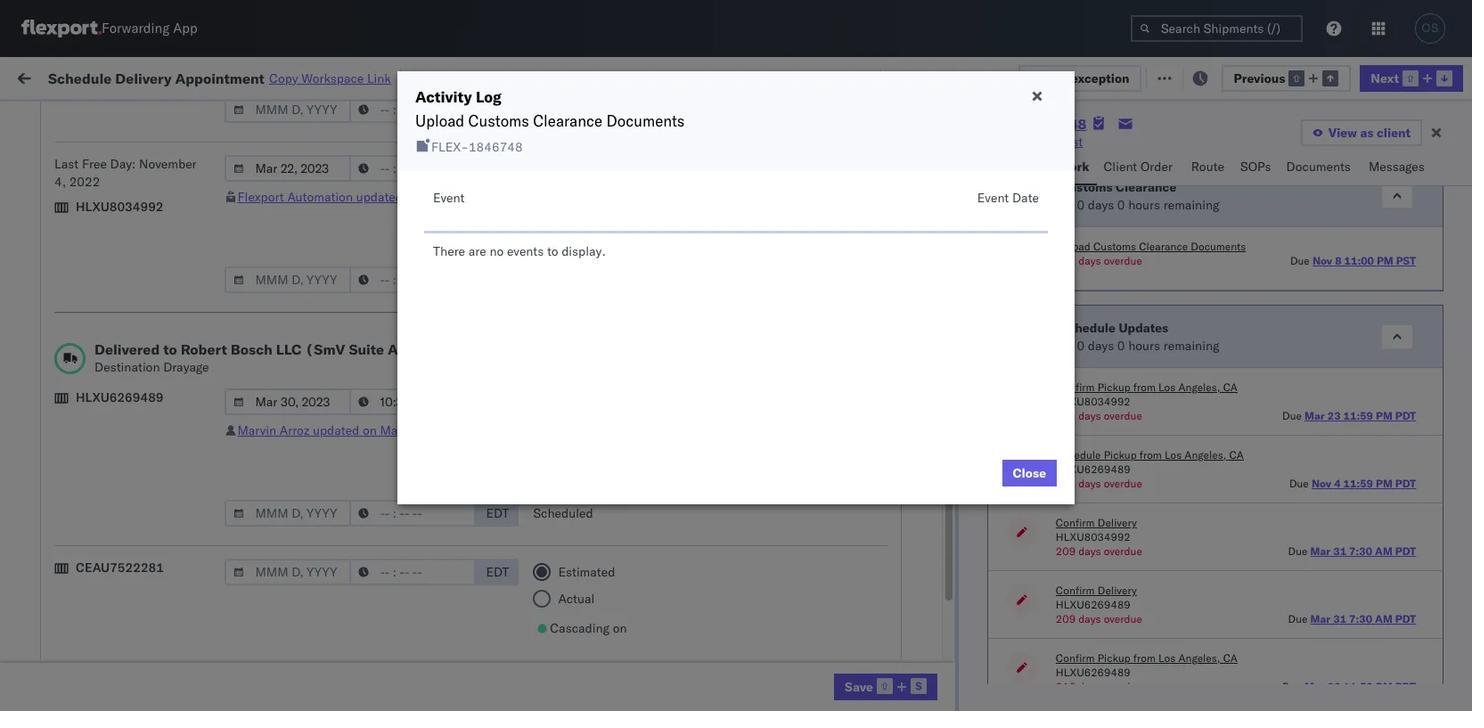 Task type: locate. For each thing, give the bounding box(es) containing it.
1 account from the top
[[869, 610, 916, 626]]

blocked,
[[219, 110, 264, 123]]

overdue for confirm pickup from los angeles, ca hlxu6269489
[[1104, 680, 1143, 693]]

0 vertical spatial account
[[869, 610, 916, 626]]

import inside import schedule updates estimated 0 days 0 hours remaining
[[1017, 320, 1057, 336]]

hours inside import customs clearance estimated 0 days 0 hours remaining
[[1129, 197, 1161, 213]]

1 ocean fcl from the top
[[546, 218, 608, 234]]

schedule delivery appointment button up schedule pickup from rotterdam, netherlands
[[41, 608, 219, 628]]

11:59 pm pdt, nov 4, 2022 down flexport automation updated on may 18
[[287, 257, 451, 273]]

ca inside the confirm pickup from los angeles, ca hlxu6269489
[[1224, 652, 1238, 665]]

remaining inside import schedule updates estimated 0 days 0 hours remaining
[[1164, 337, 1220, 353]]

2 vertical spatial confirm pickup from los angeles, ca button
[[1056, 652, 1238, 666]]

resize handle column header
[[255, 138, 276, 711], [453, 138, 474, 711], [515, 138, 537, 711], [631, 138, 652, 711], [747, 138, 768, 711], [925, 138, 947, 711], [1068, 138, 1089, 711], [1184, 138, 1205, 711], [1407, 138, 1428, 711], [1427, 138, 1448, 711]]

4 resize handle column header from the left
[[631, 138, 652, 711]]

7:30
[[1350, 545, 1373, 558], [1350, 612, 1373, 626]]

2 vertical spatial import
[[1017, 320, 1057, 336]]

confirm for confirm pickup from los angeles, ca
[[41, 483, 87, 499]]

upload customs clearance documents for 11:00 pm pst, nov 8, 2022 upload customs clearance documents "link"
[[41, 365, 195, 399]]

4 mmm d, yyyy text field from the top
[[225, 559, 352, 586]]

confirm inside the confirm delivery hlxu8034992
[[1056, 516, 1095, 529]]

mmm d, yyyy text field for first -- : -- -- text field from the bottom of the page
[[225, 267, 352, 293]]

0 vertical spatial maeu9408431
[[1214, 610, 1304, 626]]

1 vertical spatial omkar
[[1437, 492, 1473, 509]]

schedule delivery appointment
[[41, 295, 219, 312], [41, 452, 219, 468], [41, 609, 219, 625]]

1889466
[[1022, 414, 1077, 430], [1022, 453, 1077, 469], [1022, 492, 1077, 509], [1022, 532, 1077, 548]]

confirm inside confirm delivery "link"
[[41, 531, 87, 547]]

pdt for confirm pickup from los angeles, ca hlxu8034992
[[1396, 409, 1417, 423]]

hlxu6269489, for third schedule pickup from los angeles, ca "link" from the bottom
[[1193, 335, 1284, 351]]

0 vertical spatial upload customs clearance documents button
[[41, 168, 253, 205]]

to up drayage at the bottom left of page
[[163, 341, 177, 358]]

(0)
[[290, 69, 313, 85]]

days down confirm delivery hlxu6269489
[[1079, 612, 1101, 626]]

7:30 for confirm delivery hlxu8034992
[[1350, 545, 1373, 558]]

confirm pickup from los angeles, ca link
[[41, 482, 253, 517]]

file down search shipments (/) text field
[[1167, 69, 1189, 85]]

from inside confirm pickup from los angeles, ca hlxu8034992
[[1134, 381, 1156, 394]]

1889466 up close
[[1022, 414, 1077, 430]]

0 vertical spatial cascading on
[[550, 217, 627, 233]]

mmm d, yyyy text field down 6:00
[[225, 559, 352, 586]]

forwarding app link
[[21, 20, 198, 37]]

import inside import customs clearance estimated 0 days 0 hours remaining
[[1017, 179, 1057, 195]]

documents for 11:00 pm pst, nov 8, 2022 upload customs clearance documents "link"
[[41, 383, 105, 399]]

no
[[490, 243, 504, 259]]

delivery up schedule pickup from rotterdam, netherlands
[[97, 609, 143, 625]]

0 vertical spatial mar 31 7:30 am pdt button
[[1311, 545, 1417, 558]]

2 mmm d, yyyy text field from the top
[[225, 267, 352, 293]]

1 vertical spatial cascading
[[550, 620, 610, 636]]

customs up 351 days overdue
[[1094, 240, 1137, 253]]

1 vertical spatial 31
[[1334, 612, 1347, 626]]

abcdefg78456546 for confirm delivery
[[1214, 532, 1334, 548]]

209 for confirm delivery hlxu6269489
[[1056, 612, 1076, 626]]

clearance inside import customs clearance estimated 0 days 0 hours remaining
[[1116, 179, 1177, 195]]

4 11:59 pm pdt, nov 4, 2022 from the top
[[287, 336, 451, 352]]

0 vertical spatial cascading
[[550, 217, 610, 233]]

2 -- : -- -- text field from the top
[[350, 267, 476, 293]]

may down 11:00 pm pst, nov 8, 2022 on the bottom left of page
[[380, 423, 404, 439]]

1 vertical spatial mar 23 11:59 pm pdt button
[[1305, 680, 1417, 693]]

from inside the confirm pickup from los angeles, ca
[[131, 483, 158, 499]]

import inside import work button
[[151, 69, 192, 85]]

: left ready
[[129, 110, 132, 123]]

0 vertical spatial 209
[[1056, 545, 1076, 558]]

1 schedule pickup from los angeles, ca from the top
[[41, 208, 240, 242]]

1 vertical spatial mmm d, yyyy text field
[[225, 389, 352, 415]]

import down 351
[[1017, 320, 1057, 336]]

1 vertical spatial work
[[1059, 159, 1090, 175]]

11:59 pm pdt, nov 4, 2022 up 'suite'
[[287, 296, 451, 312]]

0 horizontal spatial to
[[163, 341, 177, 358]]

3 ceau7522281, hlxu6269489, hlxu8034992 from the top
[[1098, 296, 1375, 312]]

1 horizontal spatial exception
[[1192, 69, 1251, 85]]

1 event from the left
[[433, 190, 465, 206]]

1 vertical spatial 209 days overdue
[[1056, 612, 1143, 626]]

ca inside the confirm pickup from los angeles, ca
[[41, 501, 58, 517]]

0 vertical spatial lagerfeld
[[956, 610, 1009, 626]]

upload customs clearance documents button for 12:00 am pdt, aug 19, 2022
[[41, 168, 253, 205]]

ceau7522281, hlxu6269489, hlxu8034992 for 11:00 pm pst, nov 8, 2022 upload customs clearance documents "link"
[[1098, 374, 1375, 390]]

import up for
[[151, 69, 192, 85]]

upload customs clearance documents button for 11:00 pm pst, nov 8, 2022
[[41, 364, 253, 402]]

0 vertical spatial edt
[[486, 505, 509, 521]]

1 vertical spatial -
[[919, 649, 927, 665]]

upload customs clearance documents for the middle "upload customs clearance documents" button
[[1056, 240, 1246, 253]]

0 vertical spatial work
[[195, 69, 226, 85]]

3 schedule delivery appointment from the top
[[41, 609, 219, 625]]

2 schedule delivery appointment from the top
[[41, 452, 219, 468]]

0 horizontal spatial exception
[[1071, 70, 1130, 86]]

2 overdue from the top
[[1104, 409, 1143, 423]]

1 vertical spatial upload customs clearance documents link
[[41, 364, 253, 400]]

gvcu5265864 down the msdu7304509
[[1098, 610, 1186, 626]]

message
[[240, 69, 290, 85]]

confirm pickup from los angeles, ca button down import schedule updates estimated 0 days 0 hours remaining
[[1056, 381, 1238, 395]]

remaining for clearance
[[1164, 197, 1220, 213]]

remaining inside import customs clearance estimated 0 days 0 hours remaining
[[1164, 197, 1220, 213]]

19,
[[407, 179, 426, 195]]

0 horizontal spatial may
[[380, 423, 404, 439]]

4, for 3rd schedule delivery appointment link from the bottom of the page
[[405, 296, 417, 312]]

12:00 am pdt, aug 19, 2022
[[287, 179, 460, 195]]

workspace
[[301, 70, 364, 86]]

2 mar 23 11:59 pm pdt button from the top
[[1305, 680, 1417, 693]]

file exception up the flex-1846748 link
[[1047, 70, 1130, 86]]

11:59 pm pdt, nov 4, 2022 for fifth schedule pickup from los angeles, ca "link" from the bottom
[[287, 218, 451, 234]]

0 vertical spatial 216 days overdue
[[1056, 409, 1143, 423]]

209 days overdue for hlxu8034992
[[1056, 545, 1143, 558]]

updated left 19,
[[356, 189, 403, 205]]

1 vertical spatial updated
[[313, 423, 360, 439]]

hlxu6269489, for 11:00 pm pst, nov 8, 2022 upload customs clearance documents "link"
[[1193, 374, 1284, 390]]

deadline
[[287, 145, 330, 159]]

3 lhuu7894563, from the top
[[1098, 492, 1190, 508]]

6 overdue from the top
[[1104, 680, 1143, 693]]

scheduled for edt
[[533, 505, 593, 521]]

2 hours from the top
[[1129, 337, 1161, 353]]

0 vertical spatial jan
[[378, 571, 398, 587]]

0 vertical spatial 11:59 pm pst, dec 13, 2022
[[287, 414, 458, 430]]

delivery up ceau7522281
[[90, 531, 136, 547]]

hlxu6269489 inside confirm delivery hlxu6269489
[[1056, 598, 1131, 611]]

estimated down "1660288"
[[1017, 197, 1074, 213]]

ca for third schedule pickup from los angeles, ca "link" from the bottom
[[41, 344, 58, 360]]

ocean
[[1020, 134, 1056, 150], [546, 218, 582, 234], [700, 218, 736, 234], [816, 218, 852, 234], [546, 257, 582, 273], [546, 492, 582, 509], [700, 492, 736, 509], [816, 492, 852, 509], [546, 532, 582, 548], [700, 532, 736, 548], [816, 532, 852, 548], [546, 571, 582, 587], [546, 610, 582, 626], [546, 649, 582, 665]]

confirm inside confirm pickup from los angeles, ca hlxu8034992
[[1056, 381, 1095, 394]]

4 ocean fcl from the top
[[546, 532, 608, 548]]

confirm
[[1056, 381, 1095, 394], [41, 483, 87, 499], [1056, 516, 1095, 529], [41, 531, 87, 547], [1056, 584, 1095, 597], [1056, 652, 1095, 665]]

message (0)
[[240, 69, 313, 85]]

0 vertical spatial upload customs clearance documents link
[[41, 168, 253, 204]]

confirm inside the confirm pickup from los angeles, ca hlxu6269489
[[1056, 652, 1095, 665]]

nov left 8,
[[378, 375, 401, 391]]

4 hlxu6269489, from the top
[[1193, 335, 1284, 351]]

mar for confirm delivery hlxu6269489
[[1311, 612, 1331, 626]]

view
[[1329, 125, 1357, 141]]

2 7:30 from the top
[[1350, 612, 1373, 626]]

11:00 pm pst, nov 8, 2022
[[287, 375, 450, 391]]

due mar 31 7:30 am pdt
[[1289, 545, 1417, 558], [1289, 612, 1417, 626]]

11:59 pm pst, dec 13, 2022 up 4:00 pm pst, dec 23, 2022 at the left of the page
[[287, 453, 458, 469]]

schedule for schedule delivery appointment link corresponding to lhuu7894563, uetu5238478
[[41, 452, 94, 468]]

209 for confirm delivery hlxu8034992
[[1056, 545, 1076, 558]]

upload customs clearance documents button down "delivered"
[[41, 364, 253, 402]]

1 vertical spatial account
[[869, 649, 916, 665]]

1 vertical spatial -- : -- -- text field
[[350, 267, 476, 293]]

1 abcdefg78456546 from the top
[[1214, 414, 1334, 430]]

work up "1660288"
[[1059, 159, 1090, 175]]

- down "consignee"
[[919, 610, 927, 626]]

hlxu6269489 up the "355 days overdue"
[[1056, 463, 1131, 476]]

0 vertical spatial 2023
[[423, 571, 454, 587]]

0 vertical spatial flex-2130387
[[984, 610, 1077, 626]]

log
[[456, 70, 476, 86], [476, 87, 502, 106]]

documents for upload customs clearance documents "link" corresponding to 12:00 am pdt, aug 19, 2022
[[41, 187, 105, 203]]

13, up 4:00 pm pst, dec 23, 2022 at the left of the page
[[404, 453, 424, 469]]

am right 6:00
[[317, 532, 338, 548]]

schedule delivery appointment button for lhuu7894563, uetu5238478
[[41, 451, 219, 471]]

0 vertical spatial schedule delivery appointment button
[[41, 295, 219, 314]]

2 vertical spatial schedule delivery appointment button
[[41, 608, 219, 628]]

1 vertical spatial activity log
[[415, 87, 502, 106]]

0 horizontal spatial numbers
[[1098, 152, 1142, 166]]

2 hlxu6269489, from the top
[[1193, 257, 1284, 273]]

1 vertical spatial 7:30
[[1350, 612, 1373, 626]]

flex-1889466 button
[[956, 410, 1080, 435], [956, 410, 1080, 435], [956, 449, 1080, 474], [956, 449, 1080, 474], [956, 488, 1080, 513], [956, 488, 1080, 513], [956, 527, 1080, 552], [956, 527, 1080, 552]]

dec for schedule pickup from los angeles, ca
[[378, 414, 401, 430]]

pickup for fourth schedule pickup from los angeles, ca "link" from the top of the page
[[97, 404, 135, 420]]

integration test account - karl lagerfeld down "consignee"
[[777, 610, 1009, 626]]

pst
[[1397, 254, 1417, 267]]

4
[[1335, 477, 1341, 490]]

flexport. image
[[21, 20, 102, 37]]

1 horizontal spatial file exception
[[1167, 69, 1251, 85]]

estimated up "actual"
[[558, 564, 615, 580]]

days for mar 23 11:59 pm pdt button related to confirm pickup from los angeles, ca hlxu6269489
[[1079, 680, 1101, 693]]

cascading on up "display."
[[550, 217, 627, 233]]

bosch ocean test
[[981, 134, 1083, 150], [661, 218, 763, 234], [777, 218, 879, 234], [661, 492, 763, 509], [777, 492, 879, 509], [661, 532, 763, 548], [777, 532, 879, 548]]

flex-1889466 down close
[[984, 492, 1077, 509]]

0 vertical spatial updated
[[356, 189, 403, 205]]

1889466 up 1893174
[[1022, 532, 1077, 548]]

4 overdue from the top
[[1104, 545, 1143, 558]]

4 schedule pickup from los angeles, ca from the top
[[41, 404, 240, 438]]

delivery down the "355 days overdue"
[[1098, 516, 1137, 529]]

0 vertical spatial hours
[[1129, 197, 1161, 213]]

schedule pickup from los angeles, ca for fifth schedule pickup from los angeles, ca "link" from the bottom
[[41, 208, 240, 242]]

1 ceau7522281, hlxu6269489, hlxu8034992 from the top
[[1098, 217, 1375, 234]]

may for 18
[[424, 189, 447, 205]]

customs inside import customs clearance estimated 0 days 0 hours remaining
[[1060, 179, 1113, 195]]

2 216 from the top
[[1056, 680, 1076, 693]]

0 horizontal spatial event
[[433, 190, 465, 206]]

schedule delivery appointment link
[[41, 295, 219, 312], [41, 451, 219, 469], [41, 608, 219, 626]]

3 schedule pickup from los angeles, ca link from the top
[[41, 325, 253, 361]]

11:00 down the llc
[[287, 375, 322, 391]]

schedule pickup from los angeles, ca for first schedule pickup from los angeles, ca "link" from the bottom of the page
[[41, 561, 240, 595]]

overdue right 351
[[1104, 254, 1143, 267]]

pst,
[[348, 375, 375, 391], [348, 414, 375, 430], [348, 453, 375, 469], [340, 492, 367, 509], [341, 532, 368, 548], [348, 571, 375, 587], [340, 649, 367, 665]]

216 for confirm pickup from los angeles, ca hlxu8034992
[[1056, 409, 1076, 423]]

1 overdue from the top
[[1104, 254, 1143, 267]]

11:59 pm pdt, nov 4, 2022
[[287, 218, 451, 234], [287, 257, 451, 273], [287, 296, 451, 312], [287, 336, 451, 352]]

from inside the schedule pickup from los angeles, ca hlxu6269489
[[1140, 448, 1162, 462]]

3 mmm d, yyyy text field from the top
[[225, 500, 352, 527]]

upload down "workitem"
[[41, 169, 82, 185]]

355
[[1056, 477, 1076, 490]]

mar 31 7:30 am pdt button
[[1311, 545, 1417, 558], [1311, 612, 1417, 626]]

confirm pickup from los angeles, ca button up confirm delivery
[[41, 482, 253, 519]]

2 209 from the top
[[1056, 612, 1076, 626]]

karl
[[930, 610, 953, 626], [930, 649, 953, 665]]

ocean fcl for confirm pickup from los angeles, ca link
[[546, 492, 608, 509]]

0 vertical spatial remaining
[[1164, 197, 1220, 213]]

activity log button
[[410, 68, 476, 88]]

1 11:59 pm pst, dec 13, 2022 from the top
[[287, 414, 458, 430]]

0 horizontal spatial :
[[129, 110, 132, 123]]

hours down caiu7969337
[[1129, 197, 1161, 213]]

8:30 pm pst, jan 23, 2023
[[287, 649, 446, 665]]

2 ceau7522281, hlxu6269489, hlxu8034992 from the top
[[1098, 257, 1375, 273]]

from for fourth schedule pickup from los angeles, ca "link" from the top of the page
[[139, 404, 165, 420]]

may left 18
[[424, 189, 447, 205]]

0 vertical spatial omkar
[[1437, 257, 1473, 273]]

overdue down the confirm pickup from los angeles, ca hlxu6269489
[[1104, 680, 1143, 693]]

schedule inside schedule pickup from rotterdam, netherlands
[[41, 640, 94, 656]]

0 vertical spatial schedule delivery appointment link
[[41, 295, 219, 312]]

copy workspace link button
[[269, 70, 391, 86]]

due nov 8 11:00 pm pst
[[1291, 254, 1417, 267]]

angeles, inside the schedule pickup from los angeles, ca hlxu6269489
[[1185, 448, 1227, 462]]

1 lhuu7894563, from the top
[[1098, 414, 1190, 430]]

mar for confirm pickup from los angeles, ca hlxu8034992
[[1305, 409, 1325, 423]]

1 216 from the top
[[1056, 409, 1076, 423]]

2 - from the top
[[919, 649, 927, 665]]

test123456 for 3rd schedule delivery appointment link from the bottom of the page
[[1214, 296, 1289, 312]]

ca inside the schedule pickup from los angeles, ca hlxu6269489
[[1230, 448, 1244, 462]]

1 : from the left
[[129, 110, 132, 123]]

5 ceau7522281, from the top
[[1098, 374, 1190, 390]]

file exception button
[[1140, 64, 1262, 90], [1140, 64, 1262, 90], [1019, 65, 1141, 91], [1019, 65, 1141, 91]]

previous
[[1234, 70, 1286, 86]]

hours
[[1129, 197, 1161, 213], [1129, 337, 1161, 353]]

from
[[139, 208, 165, 224], [139, 247, 165, 263], [139, 326, 165, 342], [1134, 381, 1156, 394], [139, 404, 165, 420], [1140, 448, 1162, 462], [131, 483, 158, 499], [139, 561, 165, 577], [139, 640, 165, 656], [1134, 652, 1156, 665]]

pst, down 6:00 am pst, dec 24, 2022
[[348, 571, 375, 587]]

0 vertical spatial integration
[[777, 610, 839, 626]]

1 vertical spatial 23,
[[393, 649, 412, 665]]

1 vertical spatial may
[[380, 423, 404, 439]]

2 ocean fcl from the top
[[546, 257, 608, 273]]

0 vertical spatial may
[[424, 189, 447, 205]]

mmm d, yyyy text field up the llc
[[225, 267, 352, 293]]

pst, up 6:00 am pst, dec 24, 2022
[[340, 492, 367, 509]]

copy
[[269, 70, 298, 86]]

import down the summary
[[1017, 179, 1057, 195]]

1 horizontal spatial 11:00
[[1345, 254, 1374, 267]]

1 resize handle column header from the left
[[255, 138, 276, 711]]

days right 351
[[1079, 254, 1101, 267]]

are
[[469, 243, 486, 259]]

flexport automation updated on may 18
[[237, 189, 466, 205]]

mmm d, yyyy text field for arroz
[[225, 389, 352, 415]]

date
[[1013, 190, 1039, 206]]

0 vertical spatial 2130387
[[1022, 610, 1077, 626]]

arroz
[[280, 423, 310, 439]]

to
[[547, 243, 558, 259], [163, 341, 177, 358]]

1 remaining from the top
[[1164, 197, 1220, 213]]

numbers for mbl/mawb numbers
[[1279, 145, 1323, 159]]

1 due mar 31 7:30 am pdt from the top
[[1289, 545, 1417, 558]]

1 vertical spatial flex-2130387
[[984, 649, 1077, 665]]

lhuu7894563, up the "355 days overdue"
[[1098, 453, 1190, 469]]

: for status
[[129, 110, 132, 123]]

event for event date
[[978, 190, 1009, 206]]

0 vertical spatial -
[[919, 610, 927, 626]]

23, down 12,
[[393, 649, 412, 665]]

los inside the schedule pickup from los angeles, ca hlxu6269489
[[1165, 448, 1182, 462]]

2 : from the left
[[414, 110, 417, 123]]

appointment up confirm pickup from los angeles, ca link
[[146, 452, 219, 468]]

1 vertical spatial due mar 31 7:30 am pdt
[[1289, 612, 1417, 626]]

2023 for 8:30 pm pst, jan 23, 2023
[[415, 649, 446, 665]]

mbl/mawb numbers button
[[1205, 142, 1410, 160]]

edt for second -- : -- -- text box from the bottom of the page
[[486, 505, 509, 521]]

0 vertical spatial integration test account - karl lagerfeld
[[777, 610, 1009, 626]]

0 vertical spatial scheduled
[[533, 102, 593, 118]]

delivery inside the confirm delivery hlxu8034992
[[1098, 516, 1137, 529]]

delivered
[[94, 341, 160, 358]]

from inside schedule pickup from rotterdam, netherlands
[[139, 640, 165, 656]]

2 scheduled from the top
[[533, 505, 593, 521]]

import for import work
[[151, 69, 192, 85]]

3 schedule pickup from los angeles, ca from the top
[[41, 326, 240, 360]]

pickup inside schedule pickup from rotterdam, netherlands
[[97, 640, 135, 656]]

account
[[869, 610, 916, 626], [869, 649, 916, 665]]

sops button
[[1234, 151, 1280, 185]]

pdt for schedule pickup from los angeles, ca hlxu6269489
[[1396, 477, 1417, 490]]

days inside import customs clearance estimated 0 days 0 hours remaining
[[1088, 197, 1114, 213]]

0 vertical spatial confirm pickup from los angeles, ca button
[[1056, 381, 1238, 395]]

1 vertical spatial 11:00
[[287, 375, 322, 391]]

schedule delivery appointment link up schedule pickup from rotterdam, netherlands
[[41, 608, 219, 626]]

confirm inside the confirm pickup from los angeles, ca
[[41, 483, 87, 499]]

lhuu7894563, for confirm delivery
[[1098, 531, 1190, 547]]

batch action button
[[1344, 64, 1461, 90]]

2 schedule pickup from los angeles, ca link from the top
[[41, 246, 253, 282]]

ceau7522281, hlxu6269489, hlxu8034992
[[1098, 217, 1375, 234], [1098, 257, 1375, 273], [1098, 296, 1375, 312], [1098, 335, 1375, 351], [1098, 374, 1375, 390]]

due for confirm pickup from los angeles, ca hlxu6269489
[[1283, 680, 1302, 693]]

1 due mar 23 11:59 pm pdt from the top
[[1283, 409, 1417, 423]]

1 vertical spatial hours
[[1129, 337, 1161, 353]]

3 test123456 from the top
[[1214, 296, 1289, 312]]

2 schedule delivery appointment link from the top
[[41, 451, 219, 469]]

last free day: november 4, 2022
[[54, 156, 197, 190]]

1 vertical spatial integration test account - karl lagerfeld
[[777, 649, 1009, 665]]

days for nov 4 11:59 pm pdt button
[[1079, 477, 1101, 490]]

13, down 8,
[[404, 414, 424, 430]]

exception down search shipments (/) text field
[[1192, 69, 1251, 85]]

2022 right 19,
[[429, 179, 460, 195]]

5 overdue from the top
[[1104, 612, 1143, 626]]

3 overdue from the top
[[1104, 477, 1143, 490]]

MMM D, YYYY text field
[[225, 155, 352, 182], [225, 389, 352, 415]]

1 vertical spatial 209
[[1056, 612, 1076, 626]]

0 vertical spatial 216
[[1056, 409, 1076, 423]]

1 mmm d, yyyy text field from the top
[[225, 155, 352, 182]]

1 2130387 from the top
[[1022, 610, 1077, 626]]

3 ocean fcl from the top
[[546, 492, 608, 509]]

previous button
[[1222, 65, 1352, 91]]

1 209 days overdue from the top
[[1056, 545, 1143, 558]]

ocean fcl for first schedule pickup from los angeles, ca "link" from the bottom of the page
[[546, 571, 608, 587]]

2 gvcu5265864 from the top
[[1098, 649, 1186, 665]]

1 vertical spatial 216
[[1056, 680, 1076, 693]]

1 vertical spatial schedule delivery appointment button
[[41, 451, 219, 471]]

upload customs clearance documents button down import customs clearance estimated 0 days 0 hours remaining
[[1056, 240, 1246, 254]]

0 vertical spatial -- : -- -- text field
[[350, 96, 476, 123]]

delivery up the confirm pickup from los angeles, ca
[[97, 452, 143, 468]]

209 days overdue for hlxu6269489
[[1056, 612, 1143, 626]]

numbers down container
[[1098, 152, 1142, 166]]

appointment up 'robert'
[[146, 295, 219, 312]]

2023 for 11:59 pm pst, jan 12, 2023
[[423, 571, 454, 587]]

upload customs clearance documents up 351 days overdue
[[1056, 240, 1246, 253]]

1 vertical spatial scheduled
[[533, 505, 593, 521]]

1 horizontal spatial numbers
[[1279, 145, 1323, 159]]

1 vertical spatial log
[[476, 87, 502, 106]]

1 216 days overdue from the top
[[1056, 409, 1143, 423]]

mmm d, yyyy text field up flexport
[[225, 155, 352, 182]]

MMM D, YYYY text field
[[225, 96, 352, 123], [225, 267, 352, 293], [225, 500, 352, 527], [225, 559, 352, 586]]

1846748
[[1025, 115, 1087, 133], [469, 139, 523, 155], [1022, 218, 1077, 234], [1022, 257, 1077, 273], [1022, 296, 1077, 312], [1022, 336, 1077, 352], [1022, 375, 1077, 391]]

:
[[129, 110, 132, 123], [414, 110, 417, 123]]

rotterdam,
[[168, 640, 231, 656]]

4 abcdefg78456546 from the top
[[1214, 532, 1334, 548]]

schedule delivery appointment up schedule pickup from rotterdam, netherlands
[[41, 609, 219, 625]]

remaining down "updates"
[[1164, 337, 1220, 353]]

appointment up rotterdam, at the left of page
[[146, 609, 219, 625]]

mar for confirm delivery hlxu8034992
[[1311, 545, 1331, 558]]

days inside import schedule updates estimated 0 days 0 hours remaining
[[1088, 337, 1114, 353]]

1 vertical spatial maeu9408431
[[1214, 649, 1304, 665]]

2 vertical spatial upload customs clearance documents button
[[41, 364, 253, 402]]

customs down client at right
[[1060, 179, 1113, 195]]

2 vertical spatial schedule delivery appointment
[[41, 609, 219, 625]]

-- : -- -- text field
[[350, 155, 476, 182], [350, 389, 476, 415], [350, 500, 476, 527], [350, 559, 476, 586]]

4, for fifth schedule pickup from los angeles, ca "link" from the bottom
[[405, 218, 417, 234]]

updates
[[1119, 320, 1169, 336]]

1 vertical spatial remaining
[[1164, 337, 1220, 353]]

1 horizontal spatial to
[[547, 243, 558, 259]]

hours for updates
[[1129, 337, 1161, 353]]

2 ceau7522281, from the top
[[1098, 257, 1190, 273]]

confirm down 355
[[1056, 516, 1095, 529]]

5 ocean fcl from the top
[[546, 571, 608, 587]]

5 hlxu6269489, from the top
[[1193, 374, 1284, 390]]

2 vertical spatial schedule delivery appointment link
[[41, 608, 219, 626]]

free
[[82, 156, 107, 172]]

2 remaining from the top
[[1164, 337, 1220, 353]]

confirm up confirm delivery "link"
[[41, 483, 87, 499]]

dec down 11:00 pm pst, nov 8, 2022 on the bottom left of page
[[378, 414, 401, 430]]

23, up 24,
[[397, 492, 416, 509]]

lhuu7894563, uetu5238478 for schedule pickup from los angeles, ca
[[1098, 414, 1280, 430]]

link
[[367, 70, 391, 86]]

operato
[[1437, 145, 1473, 159]]

pickup for confirm pickup from los angeles, ca link
[[90, 483, 128, 499]]

1 mar 23 11:59 pm pdt button from the top
[[1305, 409, 1417, 423]]

pickup inside the confirm pickup from los angeles, ca
[[90, 483, 128, 499]]

2 11:59 pm pdt, nov 4, 2022 from the top
[[287, 257, 451, 273]]

2 1889466 from the top
[[1022, 453, 1077, 469]]

angeles,
[[191, 208, 240, 224], [191, 247, 240, 263], [191, 326, 240, 342], [1179, 381, 1221, 394], [191, 404, 240, 420], [1185, 448, 1227, 462], [184, 483, 233, 499], [191, 561, 240, 577], [1179, 652, 1221, 665]]

2022
[[69, 174, 100, 190], [429, 179, 460, 195], [420, 218, 451, 234], [420, 257, 451, 273], [420, 296, 451, 312], [420, 336, 451, 352], [419, 375, 450, 391], [427, 414, 458, 430], [427, 453, 458, 469], [419, 492, 450, 509], [420, 532, 451, 548]]

209 days overdue down confirm delivery hlxu6269489
[[1056, 612, 1143, 626]]

workitem
[[20, 145, 66, 159]]

account up save button
[[869, 649, 916, 665]]

1 vertical spatial schedule delivery appointment
[[41, 452, 219, 468]]

1 test123456 from the top
[[1214, 218, 1289, 234]]

schedule delivery appointment for gvcu5265864
[[41, 609, 219, 625]]

1 vertical spatial lagerfeld
[[956, 649, 1009, 665]]

scheduled
[[533, 102, 593, 118], [533, 505, 593, 521]]

pickup inside the confirm pickup from los angeles, ca hlxu6269489
[[1098, 652, 1131, 665]]

customs down "delivered"
[[85, 365, 135, 381]]

upload left destination
[[41, 365, 82, 381]]

schedule pickup from los angeles, ca for second schedule pickup from los angeles, ca "link" from the top
[[41, 247, 240, 281]]

0 vertical spatial import
[[151, 69, 192, 85]]

hours inside import schedule updates estimated 0 days 0 hours remaining
[[1129, 337, 1161, 353]]

8 resize handle column header from the left
[[1184, 138, 1205, 711]]

bosch
[[981, 134, 1017, 150], [661, 218, 697, 234], [777, 218, 813, 234], [231, 341, 273, 358], [661, 492, 697, 509], [777, 492, 813, 509], [661, 532, 697, 548], [777, 532, 813, 548]]

-- : -- -- text field up 24,
[[350, 500, 476, 527]]

numbers inside "container numbers"
[[1098, 152, 1142, 166]]

4, down 19,
[[405, 218, 417, 234]]

estimated down 351
[[1017, 337, 1074, 353]]

0 vertical spatial 209 days overdue
[[1056, 545, 1143, 558]]

1 vertical spatial mar 31 7:30 am pdt button
[[1311, 612, 1417, 626]]

edt
[[486, 505, 509, 521], [486, 564, 509, 580]]

0 vertical spatial log
[[456, 70, 476, 86]]

days for confirm delivery hlxu6269489 mar 31 7:30 am pdt button
[[1079, 612, 1101, 626]]

1 vertical spatial schedule delivery appointment link
[[41, 451, 219, 469]]

216
[[1056, 409, 1076, 423], [1056, 680, 1076, 693]]

pickup for fifth schedule pickup from los angeles, ca "link" from the bottom
[[97, 208, 135, 224]]

mmm d, yyyy text field down copy
[[225, 96, 352, 123]]

flex-1660288
[[984, 179, 1077, 195]]

mar 23 11:59 pm pdt button for confirm pickup from los angeles, ca hlxu8034992
[[1305, 409, 1417, 423]]

risk
[[369, 69, 390, 85]]

schedule inside the schedule pickup from los angeles, ca hlxu6269489
[[1056, 448, 1101, 462]]

hlxu6269489
[[76, 390, 164, 406], [1056, 463, 1131, 476], [1056, 598, 1131, 611], [1056, 666, 1131, 679]]

mar for confirm pickup from los angeles, ca hlxu6269489
[[1305, 680, 1325, 693]]

overdue down confirm delivery hlxu6269489
[[1104, 612, 1143, 626]]

1 lagerfeld from the top
[[956, 610, 1009, 626]]

6 fcl from the top
[[585, 610, 608, 626]]

updated right arroz
[[313, 423, 360, 439]]

hlxu8034992 inside the confirm delivery hlxu8034992
[[1056, 530, 1131, 544]]

4 ceau7522281, from the top
[[1098, 335, 1190, 351]]

cascading up "display."
[[550, 217, 610, 233]]

1 vertical spatial 2130387
[[1022, 649, 1077, 665]]

5 ceau7522281, hlxu6269489, hlxu8034992 from the top
[[1098, 374, 1375, 390]]

schedule delivery appointment button up "delivered"
[[41, 295, 219, 314]]

0 vertical spatial 23,
[[397, 492, 416, 509]]

mar 31 7:30 am pdt button for confirm delivery hlxu8034992
[[1311, 545, 1417, 558]]

-- : -- -- text field
[[350, 96, 476, 123], [350, 267, 476, 293]]

2022 right a)
[[420, 336, 451, 352]]

1 vertical spatial cascading on
[[550, 620, 627, 636]]

hlxu6269489, for second schedule pickup from los angeles, ca "link" from the top
[[1193, 257, 1284, 273]]

schedule for fourth schedule pickup from los angeles, ca "link" from the top of the page
[[41, 404, 94, 420]]

lhuu7894563,
[[1098, 414, 1190, 430], [1098, 453, 1190, 469], [1098, 492, 1190, 508], [1098, 531, 1190, 547]]

- up save button
[[919, 649, 927, 665]]

hours for clearance
[[1129, 197, 1161, 213]]

7 resize handle column header from the left
[[1068, 138, 1089, 711]]

uetu5238478 for schedule pickup from los angeles, ca
[[1193, 414, 1280, 430]]

days down the confirm pickup from los angeles, ca hlxu6269489
[[1079, 680, 1101, 693]]

jan left 12,
[[378, 571, 398, 587]]

0 vertical spatial activity log
[[410, 70, 476, 86]]

test
[[1060, 134, 1083, 150], [740, 218, 763, 234], [856, 218, 879, 234], [740, 492, 763, 509], [856, 492, 879, 509], [740, 532, 763, 548], [856, 532, 879, 548], [833, 571, 856, 587], [842, 610, 866, 626], [842, 649, 866, 665]]

display.
[[562, 243, 606, 259]]

flex-1889466 up close
[[984, 414, 1077, 430]]

ymluw236679313
[[1214, 179, 1329, 195]]

jan down 11:59 pm pst, jan 12, 2023
[[370, 649, 390, 665]]

4 lhuu7894563, uetu5238478 from the top
[[1098, 531, 1280, 547]]

confirm down confirm delivery hlxu6269489
[[1056, 652, 1095, 665]]

1889466 down 355
[[1022, 492, 1077, 509]]

0 vertical spatial schedule delivery appointment
[[41, 295, 219, 312]]

2 due mar 23 11:59 pm pdt from the top
[[1283, 680, 1417, 693]]

log inside button
[[456, 70, 476, 86]]

1 vertical spatial due mar 23 11:59 pm pdt
[[1283, 680, 1417, 693]]

days for nov 8 11:00 pm pst button
[[1079, 254, 1101, 267]]

1 horizontal spatial :
[[414, 110, 417, 123]]

3 uetu5238478 from the top
[[1193, 492, 1280, 508]]

estimated
[[558, 160, 615, 176], [1017, 197, 1074, 213], [1017, 337, 1074, 353], [558, 564, 615, 580]]

1 vertical spatial karl
[[930, 649, 953, 665]]

schedule inside import schedule updates estimated 0 days 0 hours remaining
[[1060, 320, 1116, 336]]

1 horizontal spatial event
[[978, 190, 1009, 206]]

1 vertical spatial gvcu5265864
[[1098, 649, 1186, 665]]

355 days overdue
[[1056, 477, 1143, 490]]

1 scheduled from the top
[[533, 102, 593, 118]]

1 vertical spatial edt
[[486, 564, 509, 580]]

3 abcdefg78456546 from the top
[[1214, 492, 1334, 509]]

12,
[[401, 571, 420, 587]]

1 flex-1889466 from the top
[[984, 414, 1077, 430]]

23,
[[397, 492, 416, 509], [393, 649, 412, 665]]

confirm inside confirm delivery hlxu6269489
[[1056, 584, 1095, 597]]

0 horizontal spatial file exception
[[1047, 70, 1130, 86]]

schedule delivery appointment button
[[41, 295, 219, 314], [41, 451, 219, 471], [41, 608, 219, 628]]

los inside the confirm pickup from los angeles, ca hlxu6269489
[[1159, 652, 1176, 665]]

schedule delivery appointment up "delivered"
[[41, 295, 219, 312]]

overdue for schedule pickup from los angeles, ca hlxu6269489
[[1104, 477, 1143, 490]]

0 vertical spatial mar 23 11:59 pm pdt button
[[1305, 409, 1417, 423]]

numbers up ymluw236679313
[[1279, 145, 1323, 159]]

no
[[422, 110, 436, 123]]

2022 inside last free day: november 4, 2022
[[69, 174, 100, 190]]

los
[[168, 208, 188, 224], [168, 247, 188, 263], [168, 326, 188, 342], [1159, 381, 1176, 394], [168, 404, 188, 420], [1165, 448, 1182, 462], [161, 483, 181, 499], [168, 561, 188, 577], [1159, 652, 1176, 665]]



Task type: describe. For each thing, give the bounding box(es) containing it.
pdt, left a)
[[348, 336, 376, 352]]

4, for third schedule pickup from los angeles, ca "link" from the bottom
[[405, 336, 417, 352]]

6 ocean fcl from the top
[[546, 610, 608, 626]]

from inside the confirm pickup from los angeles, ca hlxu6269489
[[1134, 652, 1156, 665]]

5 resize handle column header from the left
[[747, 138, 768, 711]]

msdu7304509
[[1098, 570, 1189, 587]]

2 lhuu7894563, from the top
[[1098, 453, 1190, 469]]

operator: gaurav jawla
[[743, 70, 876, 86]]

pst, down 4:00 pm pst, dec 23, 2022 at the left of the page
[[341, 532, 368, 548]]

pdt for confirm pickup from los angeles, ca hlxu6269489
[[1396, 680, 1417, 693]]

los inside the confirm pickup from los angeles, ca
[[161, 483, 181, 499]]

app
[[173, 20, 198, 37]]

estimated inside import customs clearance estimated 0 days 0 hours remaining
[[1017, 197, 1074, 213]]

schedule for gvcu5265864 schedule delivery appointment link
[[41, 609, 94, 625]]

4:00
[[287, 492, 314, 509]]

(smv
[[305, 341, 345, 358]]

pdt, left aug
[[349, 179, 377, 195]]

4:00 pm pst, dec 23, 2022
[[287, 492, 450, 509]]

pdt, up 'suite'
[[348, 296, 376, 312]]

am left jaehyu
[[1375, 612, 1393, 626]]

nov left 4
[[1312, 477, 1332, 490]]

flexport automation updated on may 18 button
[[237, 189, 466, 205]]

1 fcl from the top
[[585, 218, 608, 234]]

confirm delivery
[[41, 531, 136, 547]]

2 lhuu7894563, uetu5238478 from the top
[[1098, 453, 1280, 469]]

am down nov 4 11:59 pm pdt button
[[1375, 545, 1393, 558]]

confirm for confirm pickup from los angeles, ca hlxu8034992
[[1056, 381, 1095, 394]]

uetu5238478 for confirm pickup from los angeles, ca
[[1193, 492, 1280, 508]]

summary
[[987, 159, 1041, 175]]

import for import schedule updates estimated 0 days 0 hours remaining
[[1017, 320, 1057, 336]]

760 at risk
[[329, 69, 390, 85]]

mmm d, yyyy text field for fourth -- : -- -- text box from the top of the page
[[225, 559, 352, 586]]

2 2130387 from the top
[[1022, 649, 1077, 665]]

pdt, down flexport automation updated on may 18
[[348, 257, 376, 273]]

ceau7522281, hlxu6269489, hlxu8034992 for fifth schedule pickup from los angeles, ca "link" from the bottom
[[1098, 217, 1375, 234]]

1 gvcu5265864 from the top
[[1098, 610, 1186, 626]]

delivery up "delivered"
[[97, 295, 143, 312]]

view as client
[[1329, 125, 1411, 141]]

1 vertical spatial confirm pickup from los angeles, ca button
[[41, 482, 253, 519]]

nov 8 11:00 pm pst button
[[1313, 254, 1417, 267]]

updated for arroz
[[313, 423, 360, 439]]

ocean fcl for confirm delivery "link"
[[546, 532, 608, 548]]

ca for fourth schedule pickup from los angeles, ca "link" from the top of the page
[[41, 422, 58, 438]]

23 for confirm pickup from los angeles, ca hlxu6269489
[[1328, 680, 1341, 693]]

confirm for confirm delivery hlxu8034992
[[1056, 516, 1095, 529]]

save
[[845, 679, 873, 695]]

from for first schedule pickup from los angeles, ca "link" from the bottom of the page
[[139, 561, 165, 577]]

8,
[[404, 375, 416, 391]]

ceau7522281, for fifth schedule pickup from los angeles, ca "link" from the bottom
[[1098, 217, 1190, 234]]

3 -- : -- -- text field from the top
[[350, 500, 476, 527]]

container numbers button
[[1089, 135, 1187, 167]]

pst, up 4:00 pm pst, dec 23, 2022 at the left of the page
[[348, 453, 375, 469]]

customs up snooze
[[468, 111, 529, 130]]

2 -- : -- -- text field from the top
[[350, 389, 476, 415]]

appointment for schedule delivery appointment link corresponding to lhuu7894563, uetu5238478
[[146, 452, 219, 468]]

2 13, from the top
[[404, 453, 424, 469]]

dec up 4:00 pm pst, dec 23, 2022 at the left of the page
[[378, 453, 401, 469]]

pickup for first schedule pickup from los angeles, ca "link" from the bottom of the page
[[97, 561, 135, 577]]

upload customs clearance documents up snooze
[[415, 111, 685, 130]]

1 -- : -- -- text field from the top
[[350, 155, 476, 182]]

2 uetu5238478 from the top
[[1193, 453, 1280, 469]]

confirm for confirm pickup from los angeles, ca hlxu6269489
[[1056, 652, 1095, 665]]

operator:
[[743, 70, 797, 86]]

overdue for confirm delivery hlxu8034992
[[1104, 545, 1143, 558]]

11:59 pm pdt, nov 4, 2022 for second schedule pickup from los angeles, ca "link" from the top
[[287, 257, 451, 273]]

by:
[[64, 109, 82, 125]]

216 for confirm pickup from los angeles, ca hlxu6269489
[[1056, 680, 1076, 693]]

1 cascading from the top
[[550, 217, 610, 233]]

1 -- : -- -- text field from the top
[[350, 96, 476, 123]]

2 resize handle column header from the left
[[453, 138, 474, 711]]

4, right jawla
[[938, 70, 950, 86]]

nov left 8
[[1313, 254, 1333, 267]]

nov right jawla
[[912, 70, 935, 86]]

pickup inside the schedule pickup from los angeles, ca hlxu6269489
[[1104, 448, 1137, 462]]

days for confirm delivery hlxu8034992 mar 31 7:30 am pdt button
[[1079, 545, 1101, 558]]

1 schedule delivery appointment button from the top
[[41, 295, 219, 314]]

ca for confirm pickup from los angeles, ca link
[[41, 501, 58, 517]]

messages
[[1369, 159, 1425, 175]]

nov down aug
[[379, 218, 402, 234]]

schedule for 3rd schedule delivery appointment link from the bottom of the page
[[41, 295, 94, 312]]

hlxu8034992 inside confirm pickup from los angeles, ca hlxu8034992
[[1056, 395, 1131, 408]]

0 vertical spatial to
[[547, 243, 558, 259]]

jawla
[[843, 70, 876, 86]]

hlxu6269489 inside the confirm pickup from los angeles, ca hlxu6269489
[[1056, 666, 1131, 679]]

ca inside confirm pickup from los angeles, ca hlxu8034992
[[1224, 381, 1238, 394]]

2022 left are
[[420, 257, 451, 273]]

2022 up 6:00 am pst, dec 24, 2022
[[419, 492, 450, 509]]

lhuu7894563, uetu5238478 for confirm delivery
[[1098, 531, 1280, 547]]

close
[[1013, 465, 1046, 481]]

5 fcl from the top
[[585, 571, 608, 587]]

my
[[18, 65, 46, 90]]

pst, down 11:00 pm pst, nov 8, 2022 on the bottom left of page
[[348, 414, 375, 430]]

pdt, down flexport automation updated on may 18 button
[[348, 218, 376, 234]]

1 1889466 from the top
[[1022, 414, 1077, 430]]

hlxu6269489, for 3rd schedule delivery appointment link from the bottom of the page
[[1193, 296, 1284, 312]]

dec for confirm delivery
[[371, 532, 394, 548]]

Search Shipments (/) text field
[[1131, 15, 1303, 42]]

4 1889466 from the top
[[1022, 532, 1077, 548]]

2022 down there
[[420, 296, 451, 312]]

confirm delivery button for confirm delivery hlxu8034992
[[1056, 516, 1137, 530]]

0 horizontal spatial work
[[195, 69, 226, 85]]

18
[[451, 189, 466, 205]]

2 flex-2130387 from the top
[[984, 649, 1077, 665]]

pdt for confirm delivery hlxu8034992
[[1396, 545, 1417, 558]]

3 resize handle column header from the left
[[515, 138, 537, 711]]

due nov 4, 11:59 pm
[[886, 70, 1010, 86]]

3 fcl from the top
[[585, 492, 608, 509]]

3 flex-1889466 from the top
[[984, 492, 1077, 509]]

5 test123456 from the top
[[1214, 375, 1289, 391]]

nov left there
[[379, 257, 402, 273]]

due mar 23 11:59 pm pdt for confirm pickup from los angeles, ca hlxu8034992
[[1283, 409, 1417, 423]]

next button
[[1361, 65, 1464, 91]]

appointment up status : ready for work, blocked, in progress
[[175, 69, 265, 87]]

confirm for confirm delivery hlxu6269489
[[1056, 584, 1095, 597]]

snooze
[[483, 145, 518, 159]]

delivered to robert bosch llc (smv suite a) destination drayage
[[94, 341, 407, 375]]

caiu7969337
[[1098, 178, 1182, 194]]

1660288
[[1022, 179, 1077, 195]]

for
[[171, 110, 186, 123]]

12:00
[[287, 179, 322, 195]]

schedule pickup from rotterdam, netherlands link
[[41, 639, 253, 674]]

0 up confirm pickup from los angeles, ca hlxu8034992
[[1077, 337, 1085, 353]]

1 integration test account - karl lagerfeld from the top
[[777, 610, 1009, 626]]

ceau7522281, hlxu6269489, hlxu8034992 for second schedule pickup from los angeles, ca "link" from the top
[[1098, 257, 1375, 273]]

1 flex-2130387 from the top
[[984, 610, 1077, 626]]

estimated inside import schedule updates estimated 0 days 0 hours remaining
[[1017, 337, 1074, 353]]

2 karl from the top
[[930, 649, 953, 665]]

delivery inside confirm delivery hlxu6269489
[[1098, 584, 1137, 597]]

2 maeu9408431 from the top
[[1214, 649, 1304, 665]]

1 karl from the top
[[930, 610, 953, 626]]

schedule for first schedule pickup from los angeles, ca "link" from the bottom of the page
[[41, 561, 94, 577]]

23 for confirm pickup from los angeles, ca hlxu8034992
[[1328, 409, 1341, 423]]

schedule delivery appointment for lhuu7894563, uetu5238478
[[41, 452, 219, 468]]

deadline button
[[278, 142, 456, 160]]

2 cascading from the top
[[550, 620, 610, 636]]

1 - from the top
[[919, 610, 927, 626]]

pickup for schedule pickup from rotterdam, netherlands link
[[97, 640, 135, 656]]

4 fcl from the top
[[585, 532, 608, 548]]

5 schedule pickup from los angeles, ca link from the top
[[41, 560, 253, 596]]

batch
[[1372, 69, 1407, 85]]

2 flex-1889466 from the top
[[984, 453, 1077, 469]]

351
[[1056, 254, 1076, 267]]

9 resize handle column header from the left
[[1407, 138, 1428, 711]]

ocean fcl for second schedule pickup from los angeles, ca "link" from the top
[[546, 257, 608, 273]]

1 horizontal spatial file
[[1167, 69, 1189, 85]]

nov up 11:00 pm pst, nov 8, 2022 on the bottom left of page
[[379, 336, 402, 352]]

gaurav for schedule delivery appointment
[[1437, 296, 1473, 312]]

customs down 'workitem' button
[[85, 169, 135, 185]]

delivery up ready
[[115, 69, 172, 87]]

import work button
[[144, 57, 233, 97]]

sops
[[1241, 159, 1272, 175]]

scheduled for pdt
[[533, 102, 593, 118]]

to inside 'delivered to robert bosch llc (smv suite a) destination drayage'
[[163, 341, 177, 358]]

order
[[1141, 159, 1173, 175]]

Search Work text field
[[872, 64, 1067, 90]]

upload customs clearance documents for upload customs clearance documents "link" corresponding to 12:00 am pdt, aug 19, 2022
[[41, 169, 195, 203]]

from for third schedule pickup from los angeles, ca "link" from the bottom
[[139, 326, 165, 342]]

confirm pickup from los angeles, ca hlxu6269489
[[1056, 652, 1238, 679]]

activity inside button
[[410, 70, 452, 86]]

pst, right 8:30
[[340, 649, 367, 665]]

due for confirm delivery hlxu6269489
[[1289, 612, 1308, 626]]

test123456 for fifth schedule pickup from los angeles, ca "link" from the bottom
[[1214, 218, 1289, 234]]

next
[[1371, 70, 1399, 86]]

from for fifth schedule pickup from los angeles, ca "link" from the bottom
[[139, 208, 165, 224]]

in
[[267, 110, 277, 123]]

omkar for ceau7522281, hlxu6269489, hlxu8034992
[[1437, 257, 1473, 273]]

suite
[[349, 341, 384, 358]]

nov 4 11:59 pm pdt button
[[1312, 477, 1417, 490]]

lhuu7894563, for schedule pickup from los angeles, ca
[[1098, 414, 1190, 430]]

4, inside last free day: november 4, 2022
[[54, 174, 66, 190]]

1 vertical spatial activity
[[415, 87, 472, 106]]

angeles, inside confirm pickup from los angeles, ca hlxu8034992
[[1179, 381, 1221, 394]]

7:30 for confirm delivery hlxu6269489
[[1350, 612, 1373, 626]]

upload customs clearance documents link for 12:00 am pdt, aug 19, 2022
[[41, 168, 253, 204]]

confirm delivery hlxu6269489
[[1056, 584, 1137, 611]]

abcdefg78456546 for schedule pickup from los angeles, ca
[[1214, 414, 1334, 430]]

1 schedule delivery appointment from the top
[[41, 295, 219, 312]]

2022 right 24,
[[420, 532, 451, 548]]

client order
[[1104, 159, 1173, 175]]

205 on track
[[411, 69, 483, 85]]

7 ocean fcl from the top
[[546, 649, 608, 665]]

1 schedule pickup from los angeles, ca link from the top
[[41, 207, 253, 243]]

ceau7522281, for 3rd schedule delivery appointment link from the bottom of the page
[[1098, 296, 1190, 312]]

client
[[1104, 159, 1138, 175]]

bosch inside 'delivered to robert bosch llc (smv suite a) destination drayage'
[[231, 341, 273, 358]]

confirm pickup from los angeles, ca hlxu8034992
[[1056, 381, 1238, 408]]

6:00
[[287, 532, 314, 548]]

2 abcdefg78456546 from the top
[[1214, 453, 1334, 469]]

container numbers
[[1098, 138, 1146, 166]]

status : ready for work, blocked, in progress
[[98, 110, 324, 123]]

pst, down 'suite'
[[348, 375, 375, 391]]

4 flex-1889466 from the top
[[984, 532, 1077, 548]]

4 -- : -- -- text field from the top
[[350, 559, 476, 586]]

2 11:59 pm pst, dec 13, 2022 from the top
[[287, 453, 458, 469]]

pdt for confirm delivery hlxu6269489
[[1396, 612, 1417, 626]]

6 resize handle column header from the left
[[925, 138, 947, 711]]

overdue for confirm delivery hlxu6269489
[[1104, 612, 1143, 626]]

gaurav for schedule pickup from los angeles, ca
[[1437, 218, 1473, 234]]

there are no events to display.
[[433, 243, 606, 259]]

due mar 31 7:30 am pdt for confirm delivery hlxu8034992
[[1289, 545, 1417, 558]]

0 down the work button
[[1077, 197, 1085, 213]]

23, for 2023
[[393, 649, 412, 665]]

3 1889466 from the top
[[1022, 492, 1077, 509]]

filtered
[[18, 109, 61, 125]]

1 13, from the top
[[404, 414, 424, 430]]

work,
[[188, 110, 217, 123]]

los inside confirm pickup from los angeles, ca hlxu8034992
[[1159, 381, 1176, 394]]

jan for 12,
[[378, 571, 398, 587]]

schedule pickup from los angeles, ca for fourth schedule pickup from los angeles, ca "link" from the top of the page
[[41, 404, 240, 438]]

2 cascading on from the top
[[550, 620, 627, 636]]

0 horizontal spatial file
[[1047, 70, 1068, 86]]

robert
[[181, 341, 227, 358]]

1 cascading on from the top
[[550, 217, 627, 233]]

event date
[[978, 190, 1039, 206]]

days for mar 23 11:59 pm pdt button for confirm pickup from los angeles, ca hlxu8034992
[[1079, 409, 1101, 423]]

23, for 2022
[[397, 492, 416, 509]]

1 horizontal spatial work
[[1059, 159, 1090, 175]]

0 down caiu7969337
[[1118, 197, 1125, 213]]

31 for confirm delivery hlxu8034992
[[1334, 545, 1347, 558]]

pickup inside confirm pickup from los angeles, ca hlxu8034992
[[1098, 381, 1131, 394]]

due mar 31 7:30 am pdt for confirm delivery hlxu6269489
[[1289, 612, 1417, 626]]

schedule for schedule pickup from rotterdam, netherlands link
[[41, 640, 94, 656]]

mbl/mawb numbers
[[1214, 145, 1323, 159]]

2 fcl from the top
[[585, 257, 608, 273]]

save button
[[834, 674, 938, 701]]

container
[[1098, 138, 1146, 152]]

last
[[54, 156, 79, 172]]

bookings test consignee
[[777, 571, 919, 587]]

2022 down 11:00 pm pst, nov 8, 2022 on the bottom left of page
[[427, 414, 458, 430]]

7 fcl from the top
[[585, 649, 608, 665]]

351 days overdue
[[1056, 254, 1143, 267]]

drayage
[[163, 359, 209, 375]]

ceau7522281, for third schedule pickup from los angeles, ca "link" from the bottom
[[1098, 335, 1190, 351]]

event for event
[[433, 190, 465, 206]]

lhuu7894563, uetu5238478 for confirm pickup from los angeles, ca
[[1098, 492, 1280, 508]]

due for confirm pickup from los angeles, ca hlxu8034992
[[1283, 409, 1302, 423]]

hlxu6269489 down destination
[[76, 390, 164, 406]]

schedule pickup from los angeles, ca for third schedule pickup from los angeles, ca "link" from the bottom
[[41, 326, 240, 360]]

am right 12:00
[[325, 179, 345, 195]]

2 lagerfeld from the top
[[956, 649, 1009, 665]]

angeles, inside the confirm pickup from los angeles, ca hlxu6269489
[[1179, 652, 1221, 665]]

events
[[507, 243, 544, 259]]

schedule pickup from los angeles, ca hlxu6269489
[[1056, 448, 1244, 476]]

snoozed
[[373, 110, 414, 123]]

schedule delivery appointment link for gvcu5265864
[[41, 608, 219, 626]]

ceau7522281, hlxu6269489, hlxu8034992 for 3rd schedule delivery appointment link from the bottom of the page
[[1098, 296, 1375, 312]]

close button
[[1002, 460, 1057, 487]]

2022 up 4:00 pm pst, dec 23, 2022 at the left of the page
[[427, 453, 458, 469]]

1 vertical spatial upload customs clearance documents button
[[1056, 240, 1246, 254]]

flexport
[[237, 189, 284, 205]]

pickup for second schedule pickup from los angeles, ca "link" from the top
[[97, 247, 135, 263]]

ceau7522281, for second schedule pickup from los angeles, ca "link" from the top
[[1098, 257, 1190, 273]]

confirm delivery button up ceau7522281
[[41, 530, 136, 550]]

2022 up there
[[420, 218, 451, 234]]

filtered by:
[[18, 109, 82, 125]]

upload down the activity log button
[[415, 111, 465, 130]]

1 maeu9408431 from the top
[[1214, 610, 1304, 626]]

mar 31 7:30 am pdt button for confirm delivery hlxu6269489
[[1311, 612, 1417, 626]]

due mar 23 11:59 pm pdt for confirm pickup from los angeles, ca hlxu6269489
[[1283, 680, 1417, 693]]

angeles, inside the confirm pickup from los angeles, ca
[[184, 483, 233, 499]]

ceau7522281, for 11:00 pm pst, nov 8, 2022 upload customs clearance documents "link"
[[1098, 374, 1190, 390]]

1 integration from the top
[[777, 610, 839, 626]]

0 down "updates"
[[1118, 337, 1125, 353]]

track
[[455, 69, 483, 85]]

schedule for second schedule pickup from los angeles, ca "link" from the top
[[41, 247, 94, 263]]

2 integration test account - karl lagerfeld from the top
[[777, 649, 1009, 665]]

2 integration from the top
[[777, 649, 839, 665]]

205
[[411, 69, 434, 85]]

upload up 351
[[1056, 240, 1091, 253]]

estimated up "display."
[[558, 160, 615, 176]]

delivery inside confirm delivery "link"
[[90, 531, 136, 547]]

nov up a)
[[379, 296, 402, 312]]

1 schedule delivery appointment link from the top
[[41, 295, 219, 312]]

mbl/mawb
[[1214, 145, 1276, 159]]

10 resize handle column header from the left
[[1427, 138, 1448, 711]]

2 account from the top
[[869, 649, 916, 665]]

11:59 pm pdt, nov 4, 2022 for 3rd schedule delivery appointment link from the bottom of the page
[[287, 296, 451, 312]]

4 schedule pickup from los angeles, ca link from the top
[[41, 403, 253, 439]]

test123456 for third schedule pickup from los angeles, ca "link" from the bottom
[[1214, 336, 1289, 352]]

760
[[329, 69, 352, 85]]

llc
[[276, 341, 302, 358]]

messages button
[[1362, 151, 1435, 185]]

2022 right 8,
[[419, 375, 450, 391]]

route
[[1192, 159, 1225, 175]]

destination
[[94, 359, 160, 375]]

hlxu6269489 inside the schedule pickup from los angeles, ca hlxu6269489
[[1056, 463, 1131, 476]]

confirm delivery hlxu8034992
[[1056, 516, 1137, 544]]

0 horizontal spatial 11:00
[[287, 375, 322, 391]]

marvin
[[237, 423, 276, 439]]

client
[[1377, 125, 1411, 141]]

11:59 pm pst, jan 12, 2023
[[287, 571, 454, 587]]



Task type: vqa. For each thing, say whether or not it's contained in the screenshot.
"MAEU9736123"
yes



